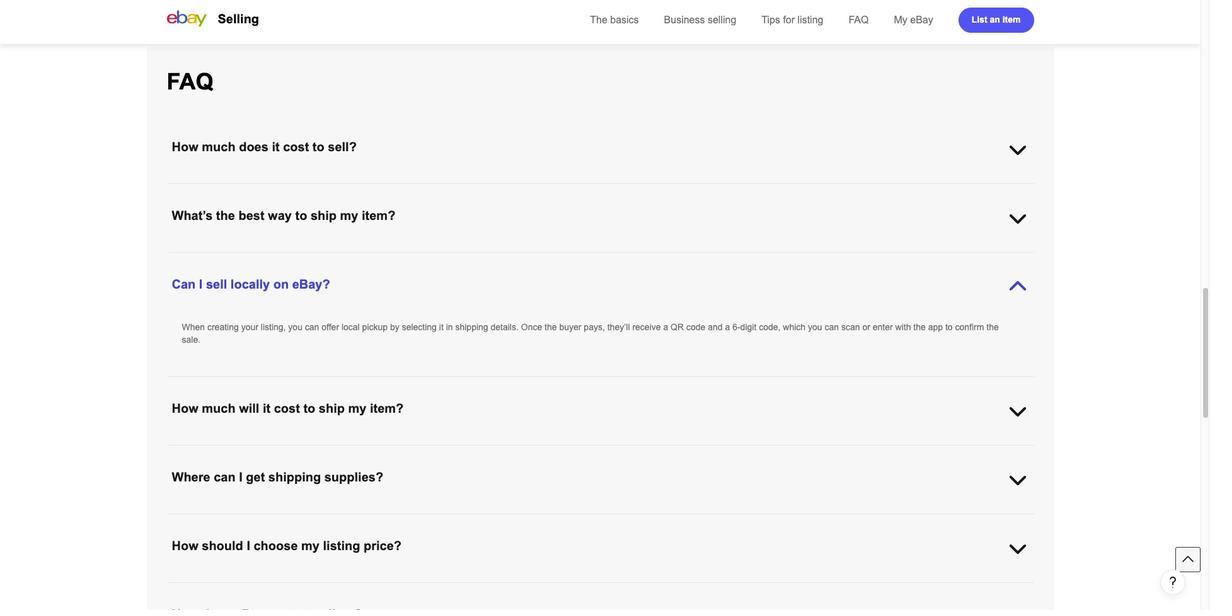Task type: vqa. For each thing, say whether or not it's contained in the screenshot.


Task type: describe. For each thing, give the bounding box(es) containing it.
15%
[[361, 185, 379, 195]]

10-
[[348, 185, 361, 195]]

when
[[182, 322, 205, 332]]

0 vertical spatial learn
[[811, 185, 834, 195]]

can
[[172, 277, 196, 291]]

pickup.
[[776, 254, 804, 264]]

based
[[434, 584, 458, 594]]

in
[[446, 322, 453, 332]]

there's
[[657, 185, 683, 195]]

for down items,
[[235, 597, 245, 607]]

how for how much will it cost to ship my item?
[[172, 402, 198, 416]]

ebay left labels.
[[550, 266, 570, 276]]

business
[[664, 15, 705, 25]]

don't
[[363, 266, 383, 276]]

sell inside for most items, we can provide a price recommendation for you based on recently sold, similar items. how you price your item can depend on how you prefer to sell it—auction or buy it now. choose a lower starting price for auctions to create more interest.
[[810, 584, 823, 594]]

qr inside when creating your listing, you can offer local pickup by selecting it in shipping details. once the buyer pays, they'll receive a qr code and a 6-digit code, which you can scan or enter with the app to confirm the sale.
[[671, 322, 684, 332]]

fees
[[883, 185, 900, 195]]

$0.35
[[693, 185, 715, 195]]

if
[[339, 266, 344, 276]]

have
[[385, 266, 404, 276]]

1 vertical spatial offer
[[476, 266, 493, 276]]

tips
[[762, 15, 781, 25]]

recommendations,
[[240, 254, 313, 264]]

to left sell?
[[313, 140, 325, 154]]

with inside ebay provides recommendations, but you can choose a preferred shipping carrier. can't make it to your local dropoff? some offer free "ship from home" pickup. print your shipping labels with ebay to receive a discount from the carriers we work with. if you don't have a printer, we also offer qr codes for ebay labels.
[[907, 254, 923, 264]]

insertion
[[718, 185, 751, 195]]

tips for listing link
[[762, 15, 824, 25]]

you left based
[[417, 584, 431, 594]]

listing.
[[783, 185, 809, 195]]

your inside when creating your listing, you can offer local pickup by selecting it in shipping details. once the buyer pays, they'll receive a qr code and a 6-digit code, which you can scan or enter with the app to confirm the sale.
[[241, 322, 259, 332]]

locally
[[231, 277, 270, 291]]

how for how should i choose my listing price?
[[172, 539, 198, 553]]

i for should
[[247, 539, 250, 553]]

0 horizontal spatial price
[[213, 597, 232, 607]]

we left also at the left top of the page
[[443, 266, 455, 276]]

pays,
[[584, 322, 605, 332]]

and inside when creating your listing, you can offer local pickup by selecting it in shipping details. once the buyer pays, they'll receive a qr code and a 6-digit code, which you can scan or enter with the app to confirm the sale.
[[708, 322, 723, 332]]

price?
[[364, 539, 402, 553]]

where
[[172, 470, 210, 484]]

make
[[528, 254, 550, 264]]

1 vertical spatial about
[[586, 446, 609, 457]]

with inside when creating your listing, you can offer local pickup by selecting it in shipping details. once the buyer pays, they'll receive a qr code and a 6-digit code, which you can scan or enter with the app to confirm the sale.
[[896, 322, 912, 332]]

depend
[[695, 584, 724, 594]]

now.
[[906, 584, 925, 594]]

how
[[739, 584, 755, 594]]

2 horizontal spatial offer
[[669, 254, 687, 264]]

2 vertical spatial choose
[[254, 539, 298, 553]]

can up auctions
[[259, 584, 273, 594]]

faq link
[[849, 15, 869, 25]]

shipping inside when creating your listing, you can offer local pickup by selecting it in shipping details. once the buyer pays, they'll receive a qr code and a 6-digit code, which you can scan or enter with the app to confirm the sale.
[[456, 322, 489, 332]]

offers
[[341, 446, 363, 457]]

your
[[450, 185, 468, 195]]

best
[[239, 209, 265, 223]]

greatest
[[380, 446, 412, 457]]

choose
[[928, 584, 958, 594]]

once your item sells, we generally charge 10-15% of the final value. your first 250 listings each month are free and, after, there's a $0.35 insertion fee per listing. learn more about fees .
[[182, 185, 902, 195]]

free for are
[[598, 185, 613, 195]]

0 horizontal spatial i
[[199, 277, 203, 291]]

selling
[[218, 12, 259, 26]]

ebay right the my
[[911, 15, 934, 25]]

you.
[[520, 446, 536, 457]]

what's
[[172, 209, 213, 223]]

per
[[768, 185, 781, 195]]

option
[[297, 446, 321, 457]]

the inside ebay provides recommendations, but you can choose a preferred shipping carrier. can't make it to your local dropoff? some offer free "ship from home" pickup. print your shipping labels with ebay to receive a discount from the carriers we work with. if you don't have a printer, we also offer qr codes for ebay labels.
[[237, 266, 250, 276]]

0 horizontal spatial once
[[182, 185, 203, 195]]

it right will at the left
[[263, 402, 271, 416]]

0 vertical spatial more
[[836, 185, 856, 195]]

does
[[239, 140, 269, 154]]

your inside for most items, we can provide a price recommendation for you based on recently sold, similar items. how you price your item can depend on how you prefer to sell it—auction or buy it now. choose a lower starting price for auctions to create more interest.
[[639, 584, 656, 594]]

recommendation
[[336, 584, 402, 594]]

0 horizontal spatial .
[[644, 446, 646, 457]]

you right listing,
[[288, 322, 303, 332]]

it inside when creating your listing, you can offer local pickup by selecting it in shipping details. once the buyer pays, they'll receive a qr code and a 6-digit code, which you can scan or enter with the app to confirm the sale.
[[439, 322, 444, 332]]

0 horizontal spatial faq
[[167, 69, 213, 95]]

0 vertical spatial my
[[340, 209, 359, 223]]

items.
[[555, 584, 578, 594]]

the right confirm
[[987, 322, 999, 332]]

you up 'if'
[[330, 254, 344, 264]]

final
[[406, 185, 422, 195]]

you can choose the shipping option that offers the greatest value and convenience for you. learn more about shipping .
[[182, 446, 646, 457]]

to right labels
[[948, 254, 956, 264]]

1 horizontal spatial price
[[314, 584, 334, 594]]

create
[[293, 597, 317, 607]]

carrier.
[[475, 254, 502, 264]]

your up labels.
[[569, 254, 586, 264]]

my
[[895, 15, 908, 25]]

after,
[[635, 185, 655, 195]]

2 vertical spatial my
[[301, 539, 320, 553]]

list
[[972, 14, 988, 24]]

how much does it cost to sell?
[[172, 140, 357, 154]]

with.
[[319, 266, 337, 276]]

2 horizontal spatial price
[[618, 584, 637, 594]]

your up what's
[[205, 185, 223, 195]]

it inside ebay provides recommendations, but you can choose a preferred shipping carrier. can't make it to your local dropoff? some offer free "ship from home" pickup. print your shipping labels with ebay to receive a discount from the carriers we work with. if you don't have a printer, we also offer qr codes for ebay labels.
[[552, 254, 556, 264]]

0 horizontal spatial on
[[273, 277, 289, 291]]

provides
[[205, 254, 238, 264]]

business selling
[[664, 15, 737, 25]]

most
[[198, 584, 217, 594]]

work
[[298, 266, 316, 276]]

6-
[[733, 322, 741, 332]]

convenience
[[455, 446, 504, 457]]

to inside when creating your listing, you can offer local pickup by selecting it in shipping details. once the buyer pays, they'll receive a qr code and a 6-digit code, which you can scan or enter with the app to confirm the sale.
[[946, 322, 953, 332]]

0 horizontal spatial listing
[[323, 539, 360, 553]]

2 horizontal spatial on
[[727, 584, 736, 594]]

for right tips on the top right
[[784, 15, 795, 25]]

ebay?
[[292, 277, 330, 291]]

month
[[555, 185, 580, 195]]

listing,
[[261, 322, 286, 332]]

can left depend
[[678, 584, 692, 594]]

business selling link
[[664, 15, 737, 25]]

sale.
[[182, 335, 201, 345]]

receive inside ebay provides recommendations, but you can choose a preferred shipping carrier. can't make it to your local dropoff? some offer free "ship from home" pickup. print your shipping labels with ebay to receive a discount from the carriers we work with. if you don't have a printer, we also offer qr codes for ebay labels.
[[958, 254, 986, 264]]

you right how
[[758, 584, 772, 594]]

the up "get"
[[247, 446, 259, 457]]

scan
[[842, 322, 861, 332]]

more inside for most items, we can provide a price recommendation for you based on recently sold, similar items. how you price your item can depend on how you prefer to sell it—auction or buy it now. choose a lower starting price for auctions to create more interest.
[[320, 597, 340, 607]]

the
[[590, 15, 608, 25]]

we left work
[[284, 266, 295, 276]]

dropoff?
[[609, 254, 641, 264]]

what's the best way to ship my item?
[[172, 209, 396, 223]]

0 vertical spatial ship
[[311, 209, 337, 223]]

local inside ebay provides recommendations, but you can choose a preferred shipping carrier. can't make it to your local dropoff? some offer free "ship from home" pickup. print your shipping labels with ebay to receive a discount from the carriers we work with. if you don't have a printer, we also offer qr codes for ebay labels.
[[588, 254, 606, 264]]

can right listing,
[[305, 322, 319, 332]]

discount
[[182, 266, 215, 276]]

confirm
[[956, 322, 985, 332]]

offer inside when creating your listing, you can offer local pickup by selecting it in shipping details. once the buyer pays, they'll receive a qr code and a 6-digit code, which you can scan or enter with the app to confirm the sale.
[[322, 322, 339, 332]]

how much will it cost to ship my item?
[[172, 402, 404, 416]]

help, opens dialogs image
[[1167, 576, 1180, 589]]

cost for does
[[283, 140, 309, 154]]

we right sells,
[[267, 185, 278, 195]]

you right 'if'
[[347, 266, 361, 276]]

it right does
[[272, 140, 280, 154]]

creating
[[207, 322, 239, 332]]

when creating your listing, you can offer local pickup by selecting it in shipping details. once the buyer pays, they'll receive a qr code and a 6-digit code, which you can scan or enter with the app to confirm the sale.
[[182, 322, 999, 345]]

enter
[[873, 322, 893, 332]]

labels
[[882, 254, 905, 264]]

starting
[[182, 597, 211, 607]]

ebay up discount in the top of the page
[[182, 254, 202, 264]]

my ebay
[[895, 15, 934, 25]]



Task type: locate. For each thing, give the bounding box(es) containing it.
to right prefer
[[800, 584, 807, 594]]

the left app
[[914, 322, 926, 332]]

more left fees
[[836, 185, 856, 195]]

0 vertical spatial qr
[[496, 266, 509, 276]]

0 vertical spatial listing
[[798, 15, 824, 25]]

way
[[268, 209, 292, 223]]

your left listing,
[[241, 322, 259, 332]]

1 vertical spatial my
[[348, 402, 367, 416]]

0 vertical spatial with
[[907, 254, 923, 264]]

qr inside ebay provides recommendations, but you can choose a preferred shipping carrier. can't make it to your local dropoff? some offer free "ship from home" pickup. print your shipping labels with ebay to receive a discount from the carriers we work with. if you don't have a printer, we also offer qr codes for ebay labels.
[[496, 266, 509, 276]]

prefer
[[774, 584, 797, 594]]

price right items.
[[618, 584, 637, 594]]

from
[[728, 254, 746, 264], [217, 266, 235, 276]]

i down discount in the top of the page
[[199, 277, 203, 291]]

1 horizontal spatial free
[[689, 254, 704, 264]]

or inside for most items, we can provide a price recommendation for you based on recently sold, similar items. how you price your item can depend on how you prefer to sell it—auction or buy it now. choose a lower starting price for auctions to create more interest.
[[870, 584, 878, 594]]

0 vertical spatial or
[[863, 322, 871, 332]]

the right of
[[391, 185, 403, 195]]

on right based
[[460, 584, 470, 594]]

1 horizontal spatial learn
[[811, 185, 834, 195]]

the left 'best'
[[216, 209, 235, 223]]

learn more about fees link
[[811, 185, 900, 195]]

the right offers
[[365, 446, 377, 457]]

ebay provides recommendations, but you can choose a preferred shipping carrier. can't make it to your local dropoff? some offer free "ship from home" pickup. print your shipping labels with ebay to receive a discount from the carriers we work with. if you don't have a printer, we also offer qr codes for ebay labels.
[[182, 254, 994, 276]]

.
[[900, 185, 902, 195], [644, 446, 646, 457]]

sell?
[[328, 140, 357, 154]]

i for can
[[239, 470, 243, 484]]

on
[[273, 277, 289, 291], [460, 584, 470, 594], [727, 584, 736, 594]]

cost for will
[[274, 402, 300, 416]]

0 vertical spatial free
[[598, 185, 613, 195]]

to right app
[[946, 322, 953, 332]]

1 horizontal spatial qr
[[671, 322, 684, 332]]

cost right will at the left
[[274, 402, 300, 416]]

1 vertical spatial free
[[689, 254, 704, 264]]

item for an
[[1003, 14, 1021, 24]]

0 horizontal spatial free
[[598, 185, 613, 195]]

with right labels
[[907, 254, 923, 264]]

your right print
[[827, 254, 844, 264]]

0 horizontal spatial local
[[342, 322, 360, 332]]

and right value
[[438, 446, 452, 457]]

0 vertical spatial once
[[182, 185, 203, 195]]

1 vertical spatial much
[[202, 402, 236, 416]]

on left how
[[727, 584, 736, 594]]

item left sells,
[[225, 185, 242, 195]]

also
[[457, 266, 473, 276]]

cost
[[283, 140, 309, 154], [274, 402, 300, 416]]

should
[[202, 539, 243, 553]]

the up locally
[[237, 266, 250, 276]]

0 vertical spatial .
[[900, 185, 902, 195]]

0 vertical spatial sell
[[206, 277, 227, 291]]

to right make
[[559, 254, 566, 264]]

about
[[859, 185, 881, 195], [586, 446, 609, 457]]

1 horizontal spatial receive
[[958, 254, 986, 264]]

it
[[898, 584, 903, 594]]

0 horizontal spatial from
[[217, 266, 235, 276]]

for left based
[[404, 584, 415, 594]]

1 vertical spatial i
[[239, 470, 243, 484]]

1 horizontal spatial on
[[460, 584, 470, 594]]

for left you.
[[507, 446, 517, 457]]

shipping
[[440, 254, 473, 264], [847, 254, 879, 264], [456, 322, 489, 332], [262, 446, 295, 457], [611, 446, 644, 457], [269, 470, 321, 484]]

1 horizontal spatial once
[[521, 322, 542, 332]]

1 vertical spatial from
[[217, 266, 235, 276]]

receive
[[958, 254, 986, 264], [633, 322, 661, 332]]

offer down carrier.
[[476, 266, 493, 276]]

0 horizontal spatial about
[[586, 446, 609, 457]]

list an item link
[[959, 8, 1035, 33]]

0 vertical spatial much
[[202, 140, 236, 154]]

choose up don't
[[364, 254, 392, 264]]

2 horizontal spatial choose
[[364, 254, 392, 264]]

to right way
[[295, 209, 307, 223]]

it left in
[[439, 322, 444, 332]]

1 horizontal spatial faq
[[849, 15, 869, 25]]

on down carriers
[[273, 277, 289, 291]]

and
[[708, 322, 723, 332], [438, 446, 452, 457]]

can right you
[[199, 446, 214, 457]]

listing
[[798, 15, 824, 25], [323, 539, 360, 553]]

from right ""ship"
[[728, 254, 746, 264]]

1 horizontal spatial .
[[900, 185, 902, 195]]

list an item
[[972, 14, 1021, 24]]

to down provide
[[283, 597, 290, 607]]

ship down charge
[[311, 209, 337, 223]]

with right enter
[[896, 322, 912, 332]]

can i sell locally on ebay?
[[172, 277, 330, 291]]

tips for listing
[[762, 15, 824, 25]]

can right but
[[347, 254, 361, 264]]

how should i choose my listing price?
[[172, 539, 402, 553]]

from down provides
[[217, 266, 235, 276]]

1 horizontal spatial item
[[659, 584, 676, 594]]

choose
[[364, 254, 392, 264], [216, 446, 244, 457], [254, 539, 298, 553]]

more right you.
[[564, 446, 584, 457]]

cost right does
[[283, 140, 309, 154]]

choose up provide
[[254, 539, 298, 553]]

my up offers
[[348, 402, 367, 416]]

0 horizontal spatial receive
[[633, 322, 661, 332]]

listing right tips on the top right
[[798, 15, 824, 25]]

0 vertical spatial item?
[[362, 209, 396, 223]]

0 vertical spatial item
[[1003, 14, 1021, 24]]

the left buyer
[[545, 322, 557, 332]]

item left depend
[[659, 584, 676, 594]]

which
[[783, 322, 806, 332]]

how inside for most items, we can provide a price recommendation for you based on recently sold, similar items. how you price your item can depend on how you prefer to sell it—auction or buy it now. choose a lower starting price for auctions to create more interest.
[[581, 584, 599, 594]]

basics
[[611, 15, 639, 25]]

it right make
[[552, 254, 556, 264]]

2 horizontal spatial item
[[1003, 14, 1021, 24]]

1 horizontal spatial and
[[708, 322, 723, 332]]

for down make
[[538, 266, 548, 276]]

it—auction
[[825, 584, 868, 594]]

0 horizontal spatial more
[[320, 597, 340, 607]]

my
[[340, 209, 359, 223], [348, 402, 367, 416], [301, 539, 320, 553]]

offer right some
[[669, 254, 687, 264]]

1 vertical spatial and
[[438, 446, 452, 457]]

item? up the greatest
[[370, 402, 404, 416]]

qr down "can't" on the top left of the page
[[496, 266, 509, 276]]

free inside ebay provides recommendations, but you can choose a preferred shipping carrier. can't make it to your local dropoff? some offer free "ship from home" pickup. print your shipping labels with ebay to receive a discount from the carriers we work with. if you don't have a printer, we also offer qr codes for ebay labels.
[[689, 254, 704, 264]]

0 vertical spatial choose
[[364, 254, 392, 264]]

item for your
[[225, 185, 242, 195]]

1 vertical spatial .
[[644, 446, 646, 457]]

0 vertical spatial about
[[859, 185, 881, 195]]

1 vertical spatial sell
[[810, 584, 823, 594]]

code
[[687, 322, 706, 332]]

your left depend
[[639, 584, 656, 594]]

for most items, we can provide a price recommendation for you based on recently sold, similar items. how you price your item can depend on how you prefer to sell it—auction or buy it now. choose a lower starting price for auctions to create more interest.
[[182, 584, 989, 607]]

ebay right labels
[[926, 254, 946, 264]]

price up "create"
[[314, 584, 334, 594]]

receive inside when creating your listing, you can offer local pickup by selecting it in shipping details. once the buyer pays, they'll receive a qr code and a 6-digit code, which you can scan or enter with the app to confirm the sale.
[[633, 322, 661, 332]]

once right details.
[[521, 322, 542, 332]]

0 horizontal spatial choose
[[216, 446, 244, 457]]

1 vertical spatial ship
[[319, 402, 345, 416]]

1 vertical spatial item?
[[370, 402, 404, 416]]

digit
[[741, 322, 757, 332]]

sold,
[[506, 584, 524, 594]]

2 horizontal spatial more
[[836, 185, 856, 195]]

1 much from the top
[[202, 140, 236, 154]]

can't
[[505, 254, 525, 264]]

learn right you.
[[539, 446, 561, 457]]

you
[[182, 446, 197, 457]]

free left ""ship"
[[689, 254, 704, 264]]

0 horizontal spatial qr
[[496, 266, 509, 276]]

1 vertical spatial more
[[564, 446, 584, 457]]

1 horizontal spatial listing
[[798, 15, 824, 25]]

carriers
[[252, 266, 282, 276]]

2 vertical spatial i
[[247, 539, 250, 553]]

price down items,
[[213, 597, 232, 607]]

much
[[202, 140, 236, 154], [202, 402, 236, 416]]

or inside when creating your listing, you can offer local pickup by selecting it in shipping details. once the buyer pays, they'll receive a qr code and a 6-digit code, which you can scan or enter with the app to confirm the sale.
[[863, 322, 871, 332]]

or
[[863, 322, 871, 332], [870, 584, 878, 594]]

supplies?
[[325, 470, 383, 484]]

2 horizontal spatial i
[[247, 539, 250, 553]]

0 horizontal spatial and
[[438, 446, 452, 457]]

how for how much does it cost to sell?
[[172, 140, 198, 154]]

1 horizontal spatial from
[[728, 254, 746, 264]]

2 much from the top
[[202, 402, 236, 416]]

1 horizontal spatial i
[[239, 470, 243, 484]]

1 horizontal spatial more
[[564, 446, 584, 457]]

the
[[391, 185, 403, 195], [216, 209, 235, 223], [237, 266, 250, 276], [545, 322, 557, 332], [914, 322, 926, 332], [987, 322, 999, 332], [247, 446, 259, 457], [365, 446, 377, 457]]

1 vertical spatial listing
[[323, 539, 360, 553]]

pickup
[[362, 322, 388, 332]]

ship up that
[[319, 402, 345, 416]]

selling
[[708, 15, 737, 25]]

0 vertical spatial faq
[[849, 15, 869, 25]]

my ebay link
[[895, 15, 934, 25]]

1 vertical spatial once
[[521, 322, 542, 332]]

0 horizontal spatial learn
[[539, 446, 561, 457]]

item? down of
[[362, 209, 396, 223]]

free for offer
[[689, 254, 704, 264]]

0 vertical spatial from
[[728, 254, 746, 264]]

2 vertical spatial offer
[[322, 322, 339, 332]]

selecting
[[402, 322, 437, 332]]

2 vertical spatial item
[[659, 584, 676, 594]]

0 vertical spatial i
[[199, 277, 203, 291]]

1 vertical spatial or
[[870, 584, 878, 594]]

where can i get shipping supplies?
[[172, 470, 383, 484]]

and right code
[[708, 322, 723, 332]]

1 vertical spatial cost
[[274, 402, 300, 416]]

much for does
[[202, 140, 236, 154]]

0 vertical spatial offer
[[669, 254, 687, 264]]

can left scan
[[825, 322, 839, 332]]

your
[[205, 185, 223, 195], [569, 254, 586, 264], [827, 254, 844, 264], [241, 322, 259, 332], [639, 584, 656, 594]]

can inside ebay provides recommendations, but you can choose a preferred shipping carrier. can't make it to your local dropoff? some offer free "ship from home" pickup. print your shipping labels with ebay to receive a discount from the carriers we work with. if you don't have a printer, we also offer qr codes for ebay labels.
[[347, 254, 361, 264]]

you right the which
[[808, 322, 823, 332]]

1 horizontal spatial about
[[859, 185, 881, 195]]

0 vertical spatial receive
[[958, 254, 986, 264]]

can left "get"
[[214, 470, 236, 484]]

local up labels.
[[588, 254, 606, 264]]

of
[[381, 185, 389, 195]]

interest.
[[342, 597, 374, 607]]

it
[[272, 140, 280, 154], [552, 254, 556, 264], [439, 322, 444, 332], [263, 402, 271, 416]]

that
[[323, 446, 338, 457]]

they'll
[[608, 322, 630, 332]]

1 vertical spatial qr
[[671, 322, 684, 332]]

0 vertical spatial local
[[588, 254, 606, 264]]

"ship
[[707, 254, 726, 264]]

sell right prefer
[[810, 584, 823, 594]]

charge
[[319, 185, 346, 195]]

1 vertical spatial faq
[[167, 69, 213, 95]]

1 vertical spatial receive
[[633, 322, 661, 332]]

items,
[[219, 584, 243, 594]]

value
[[414, 446, 435, 457]]

much for will
[[202, 402, 236, 416]]

we up auctions
[[245, 584, 257, 594]]

offer left pickup
[[322, 322, 339, 332]]

2 vertical spatial more
[[320, 597, 340, 607]]

1 horizontal spatial local
[[588, 254, 606, 264]]

more right "create"
[[320, 597, 340, 607]]

app
[[929, 322, 943, 332]]

for inside ebay provides recommendations, but you can choose a preferred shipping carrier. can't make it to your local dropoff? some offer free "ship from home" pickup. print your shipping labels with ebay to receive a discount from the carriers we work with. if you don't have a printer, we also offer qr codes for ebay labels.
[[538, 266, 548, 276]]

1 horizontal spatial offer
[[476, 266, 493, 276]]

free right are
[[598, 185, 613, 195]]

i left "get"
[[239, 470, 243, 484]]

1 vertical spatial choose
[[216, 446, 244, 457]]

my down 10-
[[340, 209, 359, 223]]

1 vertical spatial local
[[342, 322, 360, 332]]

fee
[[754, 185, 766, 195]]

codes
[[512, 266, 535, 276]]

but
[[315, 254, 328, 264]]

to up the 'option'
[[304, 402, 316, 416]]

you right items.
[[601, 584, 615, 594]]

0 horizontal spatial item
[[225, 185, 242, 195]]

listings
[[504, 185, 531, 195]]

local inside when creating your listing, you can offer local pickup by selecting it in shipping details. once the buyer pays, they'll receive a qr code and a 6-digit code, which you can scan or enter with the app to confirm the sale.
[[342, 322, 360, 332]]

how
[[172, 140, 198, 154], [172, 402, 198, 416], [172, 539, 198, 553], [581, 584, 599, 594]]

price
[[314, 584, 334, 594], [618, 584, 637, 594], [213, 597, 232, 607]]

an
[[990, 14, 1001, 24]]

much left does
[[202, 140, 236, 154]]

once
[[182, 185, 203, 195], [521, 322, 542, 332]]

learn right listing.
[[811, 185, 834, 195]]

i right should
[[247, 539, 250, 553]]

my up provide
[[301, 539, 320, 553]]

local left pickup
[[342, 322, 360, 332]]

ship
[[311, 209, 337, 223], [319, 402, 345, 416]]

once inside when creating your listing, you can offer local pickup by selecting it in shipping details. once the buyer pays, they'll receive a qr code and a 6-digit code, which you can scan or enter with the app to confirm the sale.
[[521, 322, 542, 332]]

value.
[[424, 185, 448, 195]]

1 horizontal spatial sell
[[810, 584, 823, 594]]

1 vertical spatial item
[[225, 185, 242, 195]]

0 vertical spatial and
[[708, 322, 723, 332]]

buyer
[[560, 322, 582, 332]]

we inside for most items, we can provide a price recommendation for you based on recently sold, similar items. how you price your item can depend on how you prefer to sell it—auction or buy it now. choose a lower starting price for auctions to create more interest.
[[245, 584, 257, 594]]

sell down discount in the top of the page
[[206, 277, 227, 291]]

choose right you
[[216, 446, 244, 457]]

home"
[[748, 254, 773, 264]]

0 vertical spatial cost
[[283, 140, 309, 154]]

or right scan
[[863, 322, 871, 332]]

once up what's
[[182, 185, 203, 195]]

item inside for most items, we can provide a price recommendation for you based on recently sold, similar items. how you price your item can depend on how you prefer to sell it—auction or buy it now. choose a lower starting price for auctions to create more interest.
[[659, 584, 676, 594]]

or left buy
[[870, 584, 878, 594]]

generally
[[281, 185, 316, 195]]

0 horizontal spatial offer
[[322, 322, 339, 332]]

the basics
[[590, 15, 639, 25]]

are
[[582, 185, 595, 195]]

qr left code
[[671, 322, 684, 332]]

choose inside ebay provides recommendations, but you can choose a preferred shipping carrier. can't make it to your local dropoff? some offer free "ship from home" pickup. print your shipping labels with ebay to receive a discount from the carriers we work with. if you don't have a printer, we also offer qr codes for ebay labels.
[[364, 254, 392, 264]]

can
[[347, 254, 361, 264], [305, 322, 319, 332], [825, 322, 839, 332], [199, 446, 214, 457], [214, 470, 236, 484], [259, 584, 273, 594], [678, 584, 692, 594]]

1 vertical spatial learn
[[539, 446, 561, 457]]



